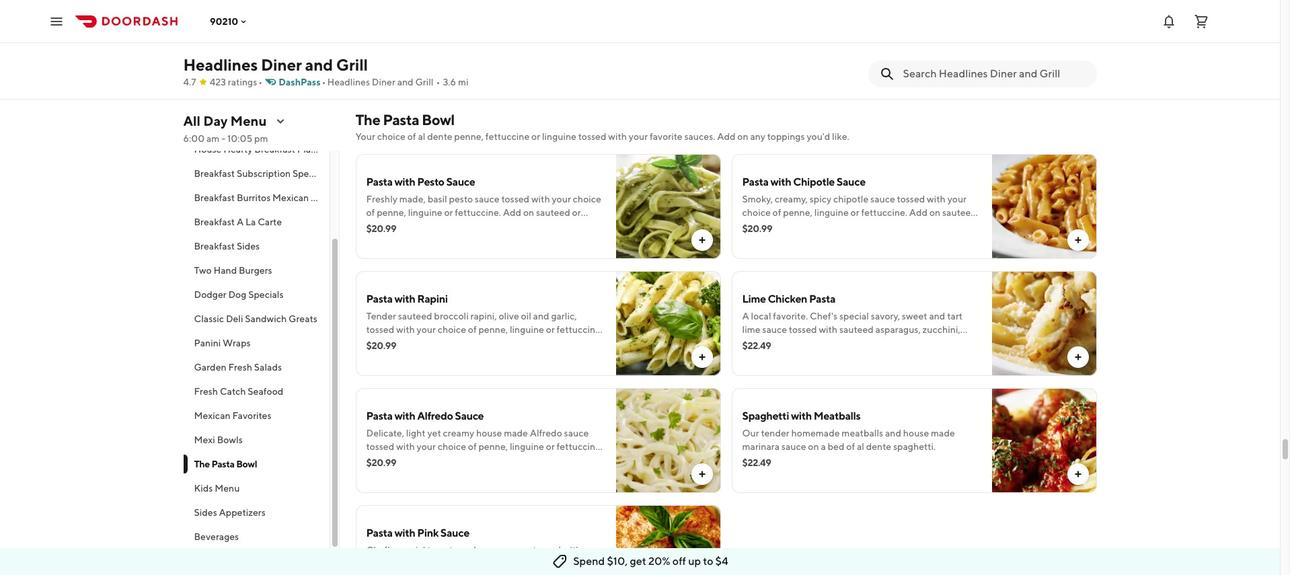 Task type: vqa. For each thing, say whether or not it's contained in the screenshot.
Alcohol button
no



Task type: locate. For each thing, give the bounding box(es) containing it.
1 vertical spatial add item to cart image
[[1073, 352, 1084, 363]]

la
[[246, 217, 256, 227]]

the up the your at the left
[[356, 111, 380, 129]]

if inside pasta with pesto sauce freshly made, basil pesto sauce tossed with your choice of penne, linguine or fettuccine. add on sauteed or grilled veggies and a protein if you'd like.
[[488, 221, 493, 231]]

1 horizontal spatial made
[[931, 428, 955, 439]]

a
[[448, 221, 453, 231], [835, 221, 840, 231], [528, 338, 533, 349], [821, 441, 826, 452], [528, 455, 533, 466], [459, 572, 464, 575]]

tossed inside pasta with pesto sauce freshly made, basil pesto sauce tossed with your choice of penne, linguine or fettuccine. add on sauteed or grilled veggies and a protein if you'd like.
[[502, 194, 530, 205]]

bowl down mexi bowls button in the left of the page
[[236, 459, 257, 470]]

sauce inside pasta with alfredo sauce delicate, light yet creamy house made alfredo sauce tossed with your choice of penne, linguine or fettuccine. add on sauteed or grilled veggies and a protein if you'd like.
[[455, 410, 484, 423]]

any down cheese.
[[366, 57, 382, 67]]

pasta inside pasta with alfredo sauce delicate, light yet creamy house made alfredo sauce tossed with your choice of penne, linguine or fettuccine. add on sauteed or grilled veggies and a protein if you'd like.
[[366, 410, 393, 423]]

chef's inside pasta with pink sauce chef's special tomato and cream sauce tossed with your choice of penne, linguine or fettuccine. add on sauteed or grilled veggies and a protein if you'd like.
[[366, 545, 394, 556]]

sauteed inside the pasta with chipotle sauce smoky, creamy, spicy chipotle sauce tossed with your choice of penne, linguine or fettuccine. add on sauteed or grilled veggies and a protein if you'd like.
[[943, 207, 977, 218]]

grill down cheese.
[[336, 55, 368, 74]]

steak
[[548, 43, 571, 54]]

pasta left pink
[[366, 527, 393, 540]]

1 horizontal spatial chef's
[[810, 311, 838, 322]]

beverages
[[194, 532, 239, 542]]

linguine
[[542, 131, 577, 142], [408, 207, 443, 218], [815, 207, 849, 218], [510, 324, 544, 335], [510, 441, 544, 452], [438, 558, 473, 569]]

chef's right favorite.
[[810, 311, 838, 322]]

pasta with pink sauce image
[[616, 505, 721, 575]]

0 horizontal spatial al
[[418, 131, 425, 142]]

subscription
[[237, 168, 291, 179]]

linguine inside the pasta bowl your choice of al dente penne, fettuccine or linguine tossed with your favorite sauces. add on any toppings you'd like.
[[542, 131, 577, 142]]

headlines for headlines diner and grill
[[183, 55, 258, 74]]

sides
[[237, 241, 260, 252], [194, 507, 217, 518]]

mexican up mexi bowls
[[194, 410, 231, 421]]

2 • from the left
[[322, 77, 326, 87]]

fresh down garden
[[194, 386, 218, 397]]

1 horizontal spatial any
[[750, 131, 766, 142]]

mexican inside 'mexican favorites' button
[[194, 410, 231, 421]]

1 horizontal spatial headlines
[[327, 77, 370, 87]]

sides appetizers
[[194, 507, 266, 518]]

breakfast down house
[[194, 168, 235, 179]]

$10,
[[607, 555, 628, 568]]

sauce
[[446, 176, 475, 188], [837, 176, 866, 188], [455, 410, 484, 423], [441, 527, 470, 540]]

sides down the la
[[237, 241, 260, 252]]

fettuccine. inside the pasta with chipotle sauce smoky, creamy, spicy chipotle sauce tossed with your choice of penne, linguine or fettuccine. add on sauteed or grilled veggies and a protein if you'd like.
[[861, 207, 908, 218]]

grill left 3.6
[[415, 77, 434, 87]]

on inside pasta with pink sauce chef's special tomato and cream sauce tossed with your choice of penne, linguine or fettuccine. add on sauteed or grilled veggies and a protein if you'd like.
[[554, 558, 565, 569]]

0 vertical spatial special
[[840, 311, 869, 322]]

house for pasta with alfredo sauce
[[476, 428, 502, 439]]

plates
[[297, 144, 324, 155]]

made inside spaghetti with meatballs our tender homemade meatballs and house made marinara sauce on a bed of al dente spaghetti. $22.49
[[931, 428, 955, 439]]

house right creamy
[[476, 428, 502, 439]]

diner for headlines diner and grill
[[261, 55, 302, 74]]

spaghetti with meatballs our tender homemade meatballs and house made marinara sauce on a bed of al dente spaghetti. $22.49
[[742, 410, 955, 468]]

0 horizontal spatial specials
[[248, 289, 284, 300]]

olive
[[499, 311, 519, 322]]

0 horizontal spatial mexican
[[194, 410, 231, 421]]

made right creamy
[[504, 428, 528, 439]]

lime chicken pasta a local favorite. chef's special savory, sweet and tart lime sauce tossed with sauteed asparagus, zucchini, onions and tender grilled chicken.
[[742, 293, 963, 349]]

mexican
[[273, 192, 309, 203], [194, 410, 231, 421]]

pasta up freshly
[[366, 176, 393, 188]]

two hand burgers
[[194, 265, 272, 276]]

0 vertical spatial dente
[[427, 131, 453, 142]]

you'd inside the pasta with chipotle sauce smoky, creamy, spicy chipotle sauce tossed with your choice of penne, linguine or fettuccine. add on sauteed or grilled veggies and a protein if you'd like.
[[882, 221, 905, 231]]

0 vertical spatial $22.49
[[742, 340, 771, 351]]

chicken.
[[850, 338, 886, 349]]

1 vertical spatial grill
[[415, 77, 434, 87]]

diner
[[261, 55, 302, 74], [372, 77, 396, 87]]

bowl down 3.6
[[422, 111, 455, 129]]

tender down spaghetti
[[761, 428, 790, 439]]

sides down kids
[[194, 507, 217, 518]]

onions
[[742, 338, 771, 349]]

spaghetti with meatballs image
[[992, 388, 1097, 493]]

$20.99 down 'tender'
[[366, 340, 396, 351]]

1 horizontal spatial specials
[[293, 168, 328, 179]]

breakfast up breakfast sides at the left top of page
[[194, 217, 235, 227]]

0 vertical spatial add item to cart image
[[697, 235, 707, 246]]

0 horizontal spatial tender
[[761, 428, 790, 439]]

0 horizontal spatial the
[[194, 459, 210, 470]]

sauce up chipotle
[[837, 176, 866, 188]]

your inside pasta with pesto sauce freshly made, basil pesto sauce tossed with your choice of penne, linguine or fettuccine. add on sauteed or grilled veggies and a protein if you'd like.
[[552, 194, 571, 205]]

penne, inside the pasta with chipotle sauce smoky, creamy, spicy chipotle sauce tossed with your choice of penne, linguine or fettuccine. add on sauteed or grilled veggies and a protein if you'd like.
[[783, 207, 813, 218]]

morning
[[311, 192, 347, 203]]

1 horizontal spatial favorites
[[349, 192, 388, 203]]

• left 3.6
[[436, 77, 440, 87]]

cheese.
[[366, 43, 399, 54]]

1 vertical spatial bowl
[[236, 459, 257, 470]]

6:00
[[183, 133, 205, 144]]

alfredo
[[417, 410, 453, 423], [530, 428, 562, 439]]

1 horizontal spatial •
[[322, 77, 326, 87]]

spaghetti.
[[893, 441, 936, 452]]

menu right kids
[[215, 483, 240, 494]]

specials inside button
[[248, 289, 284, 300]]

1 vertical spatial a
[[742, 311, 749, 322]]

0 horizontal spatial add item to cart image
[[697, 235, 707, 246]]

1 vertical spatial specials
[[248, 289, 284, 300]]

fresh
[[228, 362, 252, 373], [194, 386, 218, 397]]

1 vertical spatial tender
[[761, 428, 790, 439]]

1 vertical spatial alfredo
[[530, 428, 562, 439]]

1 horizontal spatial mexican
[[273, 192, 309, 203]]

of inside the pasta with chipotle sauce smoky, creamy, spicy chipotle sauce tossed with your choice of penne, linguine or fettuccine. add on sauteed or grilled veggies and a protein if you'd like.
[[773, 207, 781, 218]]

0 vertical spatial sides
[[237, 241, 260, 252]]

grilled,
[[434, 43, 463, 54]]

gooey
[[535, 30, 561, 40]]

$20.99 for pasta with chipotle sauce
[[742, 223, 773, 234]]

protein
[[455, 221, 486, 231], [841, 221, 872, 231], [535, 338, 565, 349], [535, 455, 565, 466], [465, 572, 496, 575]]

grilled inside pasta with pink sauce chef's special tomato and cream sauce tossed with your choice of penne, linguine or fettuccine. add on sauteed or grilled veggies and a protein if you'd like.
[[377, 572, 404, 575]]

carte
[[258, 217, 282, 227]]

sauteed inside lime chicken pasta a local favorite. chef's special savory, sweet and tart lime sauce tossed with sauteed asparagus, zucchini, onions and tender grilled chicken.
[[840, 324, 874, 335]]

1 horizontal spatial the
[[356, 111, 380, 129]]

0 horizontal spatial chef's
[[366, 545, 394, 556]]

two hand burgers button
[[183, 258, 329, 283]]

garlic,
[[551, 311, 577, 322]]

special inside lime chicken pasta a local favorite. chef's special savory, sweet and tart lime sauce tossed with sauteed asparagus, zucchini, onions and tender grilled chicken.
[[840, 311, 869, 322]]

1 vertical spatial menu
[[215, 483, 240, 494]]

0 horizontal spatial sides
[[194, 507, 217, 518]]

special down pink
[[396, 545, 426, 556]]

the up kids
[[194, 459, 210, 470]]

20%
[[649, 555, 671, 568]]

pasta with pesto sauce image
[[616, 154, 721, 259]]

and inside pasta with alfredo sauce delicate, light yet creamy house made alfredo sauce tossed with your choice of penne, linguine or fettuccine. add on sauteed or grilled veggies and a protein if you'd like.
[[510, 455, 526, 466]]

a
[[237, 217, 244, 227], [742, 311, 749, 322]]

2 house from the left
[[903, 428, 929, 439]]

bowl
[[422, 111, 455, 129], [236, 459, 257, 470]]

sauteed inside pasta with alfredo sauce delicate, light yet creamy house made alfredo sauce tossed with your choice of penne, linguine or fettuccine. add on sauteed or grilled veggies and a protein if you'd like.
[[399, 455, 434, 466]]

house
[[476, 428, 502, 439], [903, 428, 929, 439]]

special
[[840, 311, 869, 322], [396, 545, 426, 556]]

0 vertical spatial mexican
[[273, 192, 309, 203]]

0 horizontal spatial favorites
[[232, 410, 271, 421]]

made up spaghetti.
[[931, 428, 955, 439]]

add item to cart image for pasta with pesto sauce
[[697, 235, 707, 246]]

1 horizontal spatial toppings
[[768, 131, 805, 142]]

dente up pesto
[[427, 131, 453, 142]]

add item to cart image for spaghetti with meatballs
[[1073, 469, 1084, 480]]

and inside bed of freshly fried corn tortilla chips smothered with your choice of melty cheddar cheese or gooey nacho cheese. add on grilled, veggies, chicken or steak and any toppings you'd like.
[[572, 43, 589, 54]]

fresh inside button
[[228, 362, 252, 373]]

1 vertical spatial dente
[[866, 441, 892, 452]]

sauce inside the pasta with chipotle sauce smoky, creamy, spicy chipotle sauce tossed with your choice of penne, linguine or fettuccine. add on sauteed or grilled veggies and a protein if you'd like.
[[871, 194, 895, 205]]

breakfast up breakfast a la carte
[[194, 192, 235, 203]]

grilled inside pasta with pesto sauce freshly made, basil pesto sauce tossed with your choice of penne, linguine or fettuccine. add on sauteed or grilled veggies and a protein if you'd like.
[[366, 221, 393, 231]]

all day menu
[[183, 113, 267, 129]]

0 vertical spatial chef's
[[810, 311, 838, 322]]

hearty
[[224, 144, 253, 155]]

al inside the pasta bowl your choice of al dente penne, fettuccine or linguine tossed with your favorite sauces. add on any toppings you'd like.
[[418, 131, 425, 142]]

1 horizontal spatial a
[[742, 311, 749, 322]]

pasta inside lime chicken pasta a local favorite. chef's special savory, sweet and tart lime sauce tossed with sauteed asparagus, zucchini, onions and tender grilled chicken.
[[809, 293, 836, 305]]

• right dashpass
[[322, 77, 326, 87]]

local
[[751, 311, 771, 322]]

dente
[[427, 131, 453, 142], [866, 441, 892, 452]]

the inside the pasta bowl your choice of al dente penne, fettuccine or linguine tossed with your favorite sauces. add on any toppings you'd like.
[[356, 111, 380, 129]]

tossed
[[578, 131, 607, 142], [502, 194, 530, 205], [897, 194, 925, 205], [366, 324, 394, 335], [789, 324, 817, 335], [366, 441, 394, 452], [533, 545, 561, 556]]

of inside pasta with alfredo sauce delicate, light yet creamy house made alfredo sauce tossed with your choice of penne, linguine or fettuccine. add on sauteed or grilled veggies and a protein if you'd like.
[[468, 441, 477, 452]]

add
[[401, 43, 419, 54], [717, 131, 736, 142], [503, 207, 521, 218], [910, 207, 928, 218], [366, 338, 385, 349], [366, 455, 385, 466], [533, 558, 552, 569]]

spend $10, get 20% off up to $4
[[573, 555, 729, 568]]

get
[[630, 555, 646, 568]]

0 horizontal spatial a
[[237, 217, 244, 227]]

tossed inside pasta with pink sauce chef's special tomato and cream sauce tossed with your choice of penne, linguine or fettuccine. add on sauteed or grilled veggies and a protein if you'd like.
[[533, 545, 561, 556]]

a inside pasta with rapini tender sauteed broccoli rapini, olive oil and garlic, tossed with your choice of penne, linguine or fettuccine. add on sauteed or grilled veggies and a protein if you'd like.
[[528, 338, 533, 349]]

burgers
[[239, 265, 272, 276]]

0 vertical spatial headlines
[[183, 55, 258, 74]]

1 vertical spatial sides
[[194, 507, 217, 518]]

grilled inside pasta with rapini tender sauteed broccoli rapini, olive oil and garlic, tossed with your choice of penne, linguine or fettuccine. add on sauteed or grilled veggies and a protein if you'd like.
[[446, 338, 473, 349]]

al up pesto
[[418, 131, 425, 142]]

dente inside the pasta bowl your choice of al dente penne, fettuccine or linguine tossed with your favorite sauces. add on any toppings you'd like.
[[427, 131, 453, 142]]

any right sauces.
[[750, 131, 766, 142]]

if inside pasta with pink sauce chef's special tomato and cream sauce tossed with your choice of penne, linguine or fettuccine. add on sauteed or grilled veggies and a protein if you'd like.
[[498, 572, 504, 575]]

0 vertical spatial grill
[[336, 55, 368, 74]]

a inside button
[[237, 217, 244, 227]]

meatballs
[[842, 428, 884, 439]]

of inside the pasta bowl your choice of al dente penne, fettuccine or linguine tossed with your favorite sauces. add on any toppings you'd like.
[[408, 131, 416, 142]]

1 vertical spatial the
[[194, 459, 210, 470]]

or
[[524, 30, 533, 40], [537, 43, 546, 54], [532, 131, 540, 142], [444, 207, 453, 218], [572, 207, 581, 218], [851, 207, 860, 218], [742, 221, 751, 231], [546, 324, 555, 335], [436, 338, 444, 349], [546, 441, 555, 452], [436, 455, 444, 466], [475, 558, 483, 569], [366, 572, 375, 575]]

0 horizontal spatial any
[[366, 57, 382, 67]]

a inside lime chicken pasta a local favorite. chef's special savory, sweet and tart lime sauce tossed with sauteed asparagus, zucchini, onions and tender grilled chicken.
[[742, 311, 749, 322]]

house inside spaghetti with meatballs our tender homemade meatballs and house made marinara sauce on a bed of al dente spaghetti. $22.49
[[903, 428, 929, 439]]

0 vertical spatial bowl
[[422, 111, 455, 129]]

headlines up the "423"
[[183, 55, 258, 74]]

1 vertical spatial any
[[750, 131, 766, 142]]

specials up sandwich
[[248, 289, 284, 300]]

menus image
[[275, 116, 286, 126]]

1 vertical spatial al
[[857, 441, 865, 452]]

your inside the pasta bowl your choice of al dente penne, fettuccine or linguine tossed with your favorite sauces. add on any toppings you'd like.
[[629, 131, 648, 142]]

sauce up creamy
[[455, 410, 484, 423]]

1 horizontal spatial add item to cart image
[[1073, 352, 1084, 363]]

add item to cart image for pasta with alfredo sauce
[[697, 469, 707, 480]]

1 vertical spatial favorites
[[232, 410, 271, 421]]

breakfast
[[255, 144, 295, 155], [194, 168, 235, 179], [194, 192, 235, 203], [194, 217, 235, 227], [194, 241, 235, 252]]

1 made from the left
[[504, 428, 528, 439]]

2 horizontal spatial •
[[436, 77, 440, 87]]

0 vertical spatial favorites
[[349, 192, 388, 203]]

$20.99 down smoky,
[[742, 223, 773, 234]]

breakfast up hand
[[194, 241, 235, 252]]

1 vertical spatial fresh
[[194, 386, 218, 397]]

1 horizontal spatial house
[[903, 428, 929, 439]]

specials
[[293, 168, 328, 179], [248, 289, 284, 300]]

pasta up smoky,
[[742, 176, 769, 188]]

0 horizontal spatial headlines
[[183, 55, 258, 74]]

you'd inside the pasta bowl your choice of al dente penne, fettuccine or linguine tossed with your favorite sauces. add on any toppings you'd like.
[[807, 131, 830, 142]]

$20.99 for pasta with pesto sauce
[[366, 223, 396, 234]]

add item to cart image
[[697, 235, 707, 246], [1073, 352, 1084, 363]]

your inside pasta with alfredo sauce delicate, light yet creamy house made alfredo sauce tossed with your choice of penne, linguine or fettuccine. add on sauteed or grilled veggies and a protein if you'd like.
[[417, 441, 436, 452]]

2 $22.49 from the top
[[742, 458, 771, 468]]

panini
[[194, 338, 221, 349]]

bowl inside the pasta bowl your choice of al dente penne, fettuccine or linguine tossed with your favorite sauces. add on any toppings you'd like.
[[422, 111, 455, 129]]

sauce inside lime chicken pasta a local favorite. chef's special savory, sweet and tart lime sauce tossed with sauteed asparagus, zucchini, onions and tender grilled chicken.
[[763, 324, 787, 335]]

a inside pasta with pesto sauce freshly made, basil pesto sauce tossed with your choice of penne, linguine or fettuccine. add on sauteed or grilled veggies and a protein if you'd like.
[[448, 221, 453, 231]]

tossed inside the pasta bowl your choice of al dente penne, fettuccine or linguine tossed with your favorite sauces. add on any toppings you'd like.
[[578, 131, 607, 142]]

1 horizontal spatial fresh
[[228, 362, 252, 373]]

the for the pasta bowl your choice of al dente penne, fettuccine or linguine tossed with your favorite sauces. add on any toppings you'd like.
[[356, 111, 380, 129]]

or inside the pasta bowl your choice of al dente penne, fettuccine or linguine tossed with your favorite sauces. add on any toppings you'd like.
[[532, 131, 540, 142]]

breakfast inside button
[[194, 192, 235, 203]]

dente inside spaghetti with meatballs our tender homemade meatballs and house made marinara sauce on a bed of al dente spaghetti. $22.49
[[866, 441, 892, 452]]

fettuccine. inside pasta with pesto sauce freshly made, basil pesto sauce tossed with your choice of penne, linguine or fettuccine. add on sauteed or grilled veggies and a protein if you'd like.
[[455, 207, 501, 218]]

0 vertical spatial fresh
[[228, 362, 252, 373]]

$20.99 down the 'delicate,'
[[366, 458, 396, 468]]

chipotle
[[793, 176, 835, 188]]

diner up dashpass
[[261, 55, 302, 74]]

toppings up "chipotle"
[[768, 131, 805, 142]]

0 horizontal spatial dente
[[427, 131, 453, 142]]

sauce inside pasta with pesto sauce freshly made, basil pesto sauce tossed with your choice of penne, linguine or fettuccine. add on sauteed or grilled veggies and a protein if you'd like.
[[475, 194, 500, 205]]

protein inside pasta with pink sauce chef's special tomato and cream sauce tossed with your choice of penne, linguine or fettuccine. add on sauteed or grilled veggies and a protein if you'd like.
[[465, 572, 496, 575]]

1 house from the left
[[476, 428, 502, 439]]

fettuccine. inside pasta with rapini tender sauteed broccoli rapini, olive oil and garlic, tossed with your choice of penne, linguine or fettuccine. add on sauteed or grilled veggies and a protein if you'd like.
[[557, 324, 603, 335]]

0 horizontal spatial special
[[396, 545, 426, 556]]

breakfast burritos mexican morning favorites button
[[183, 186, 388, 210]]

menu up 10:05
[[231, 113, 267, 129]]

favorites right morning
[[349, 192, 388, 203]]

veggies,
[[465, 43, 500, 54]]

add item to cart image
[[1073, 235, 1084, 246], [697, 352, 707, 363], [697, 469, 707, 480], [1073, 469, 1084, 480]]

veggies inside the pasta with chipotle sauce smoky, creamy, spicy chipotle sauce tossed with your choice of penne, linguine or fettuccine. add on sauteed or grilled veggies and a protein if you'd like.
[[782, 221, 815, 231]]

linguine inside pasta with pesto sauce freshly made, basil pesto sauce tossed with your choice of penne, linguine or fettuccine. add on sauteed or grilled veggies and a protein if you'd like.
[[408, 207, 443, 218]]

al down meatballs
[[857, 441, 865, 452]]

pasta right the chicken
[[809, 293, 836, 305]]

0 horizontal spatial made
[[504, 428, 528, 439]]

toppings up headlines diner and grill • 3.6 mi at the left
[[383, 57, 421, 67]]

0 vertical spatial any
[[366, 57, 382, 67]]

chef's inside lime chicken pasta a local favorite. chef's special savory, sweet and tart lime sauce tossed with sauteed asparagus, zucchini, onions and tender grilled chicken.
[[810, 311, 838, 322]]

zucchini,
[[923, 324, 961, 335]]

$20.99 down freshly
[[366, 223, 396, 234]]

sauce
[[475, 194, 500, 205], [871, 194, 895, 205], [763, 324, 787, 335], [564, 428, 589, 439], [782, 441, 806, 452], [507, 545, 531, 556]]

breakfast for a
[[194, 217, 235, 227]]

$20.99
[[366, 223, 396, 234], [742, 223, 773, 234], [366, 340, 396, 351], [366, 458, 396, 468]]

sauce up pesto at the top left
[[446, 176, 475, 188]]

tender inside spaghetti with meatballs our tender homemade meatballs and house made marinara sauce on a bed of al dente spaghetti. $22.49
[[761, 428, 790, 439]]

breakfast for subscription
[[194, 168, 235, 179]]

linguine inside pasta with rapini tender sauteed broccoli rapini, olive oil and garlic, tossed with your choice of penne, linguine or fettuccine. add on sauteed or grilled veggies and a protein if you'd like.
[[510, 324, 544, 335]]

classic deli sandwich greats button
[[183, 307, 329, 331]]

made for spaghetti with meatballs
[[931, 428, 955, 439]]

1 vertical spatial diner
[[372, 77, 396, 87]]

90210 button
[[210, 16, 249, 27]]

pasta with alfredo sauce image
[[616, 388, 721, 493]]

1 vertical spatial toppings
[[768, 131, 805, 142]]

1 vertical spatial special
[[396, 545, 426, 556]]

0 horizontal spatial fresh
[[194, 386, 218, 397]]

veggies inside pasta with pink sauce chef's special tomato and cream sauce tossed with your choice of penne, linguine or fettuccine. add on sauteed or grilled veggies and a protein if you'd like.
[[406, 572, 439, 575]]

1 vertical spatial chef's
[[366, 545, 394, 556]]

0 horizontal spatial •
[[259, 77, 263, 87]]

tossed inside the pasta with chipotle sauce smoky, creamy, spicy chipotle sauce tossed with your choice of penne, linguine or fettuccine. add on sauteed or grilled veggies and a protein if you'd like.
[[897, 194, 925, 205]]

headlines right dashpass • in the left top of the page
[[327, 77, 370, 87]]

0 items, open order cart image
[[1194, 13, 1210, 29]]

you'd
[[423, 57, 446, 67], [807, 131, 830, 142], [495, 221, 518, 231], [882, 221, 905, 231], [575, 338, 598, 349], [575, 455, 598, 466], [506, 572, 529, 575]]

1 horizontal spatial special
[[840, 311, 869, 322]]

0 vertical spatial a
[[237, 217, 244, 227]]

3 • from the left
[[436, 77, 440, 87]]

veggies inside pasta with pesto sauce freshly made, basil pesto sauce tossed with your choice of penne, linguine or fettuccine. add on sauteed or grilled veggies and a protein if you'd like.
[[395, 221, 428, 231]]

chef's left the tomato
[[366, 545, 394, 556]]

breakfast up subscription
[[255, 144, 295, 155]]

1 vertical spatial mexican
[[194, 410, 231, 421]]

0 horizontal spatial diner
[[261, 55, 302, 74]]

1 vertical spatial $22.49
[[742, 458, 771, 468]]

0 horizontal spatial bowl
[[236, 459, 257, 470]]

the for the pasta bowl
[[194, 459, 210, 470]]

nacho
[[563, 30, 589, 40]]

sauce up the tomato
[[441, 527, 470, 540]]

menu
[[231, 113, 267, 129], [215, 483, 240, 494]]

0 vertical spatial alfredo
[[417, 410, 453, 423]]

dente down meatballs
[[866, 441, 892, 452]]

favorites down fresh catch seafood button
[[232, 410, 271, 421]]

of inside pasta with rapini tender sauteed broccoli rapini, olive oil and garlic, tossed with your choice of penne, linguine or fettuccine. add on sauteed or grilled veggies and a protein if you'd like.
[[468, 324, 477, 335]]

chips
[[499, 16, 522, 27]]

day
[[203, 113, 228, 129]]

if inside the pasta with chipotle sauce smoky, creamy, spicy chipotle sauce tossed with your choice of penne, linguine or fettuccine. add on sauteed or grilled veggies and a protein if you'd like.
[[874, 221, 880, 231]]

pasta up 'tender'
[[366, 293, 393, 305]]

lime
[[742, 324, 761, 335]]

1 vertical spatial headlines
[[327, 77, 370, 87]]

favorites
[[349, 192, 388, 203], [232, 410, 271, 421]]

specials down plates
[[293, 168, 328, 179]]

house up spaghetti.
[[903, 428, 929, 439]]

protein inside pasta with rapini tender sauteed broccoli rapini, olive oil and garlic, tossed with your choice of penne, linguine or fettuccine. add on sauteed or grilled veggies and a protein if you'd like.
[[535, 338, 565, 349]]

0 vertical spatial diner
[[261, 55, 302, 74]]

sauce inside the pasta with chipotle sauce smoky, creamy, spicy chipotle sauce tossed with your choice of penne, linguine or fettuccine. add on sauteed or grilled veggies and a protein if you'd like.
[[837, 176, 866, 188]]

2 made from the left
[[931, 428, 955, 439]]

$20.99 for pasta with alfredo sauce
[[366, 458, 396, 468]]

pasta
[[383, 111, 419, 129], [366, 176, 393, 188], [742, 176, 769, 188], [366, 293, 393, 305], [809, 293, 836, 305], [366, 410, 393, 423], [212, 459, 235, 470], [366, 527, 393, 540]]

sauteed
[[536, 207, 570, 218], [943, 207, 977, 218], [398, 311, 432, 322], [840, 324, 874, 335], [399, 338, 434, 349], [399, 455, 434, 466], [567, 558, 601, 569]]

0 vertical spatial al
[[418, 131, 425, 142]]

spend
[[573, 555, 605, 568]]

0 vertical spatial tender
[[791, 338, 819, 349]]

diner down cheese.
[[372, 77, 396, 87]]

mexican up 'carte'
[[273, 192, 309, 203]]

0 vertical spatial specials
[[293, 168, 328, 179]]

pasta inside pasta with pink sauce chef's special tomato and cream sauce tossed with your choice of penne, linguine or fettuccine. add on sauteed or grilled veggies and a protein if you'd like.
[[366, 527, 393, 540]]

special up chicken.
[[840, 311, 869, 322]]

1 horizontal spatial tender
[[791, 338, 819, 349]]

freshly
[[396, 16, 425, 27]]

tender down favorite.
[[791, 338, 819, 349]]

tossed inside pasta with rapini tender sauteed broccoli rapini, olive oil and garlic, tossed with your choice of penne, linguine or fettuccine. add on sauteed or grilled veggies and a protein if you'd like.
[[366, 324, 394, 335]]

chipotle
[[834, 194, 869, 205]]

on
[[421, 43, 432, 54], [738, 131, 749, 142], [523, 207, 534, 218], [930, 207, 941, 218], [387, 338, 398, 349], [808, 441, 819, 452], [387, 455, 398, 466], [554, 558, 565, 569]]

if
[[488, 221, 493, 231], [874, 221, 880, 231], [567, 338, 573, 349], [567, 455, 573, 466], [498, 572, 504, 575]]

dodger dog specials button
[[183, 283, 329, 307]]

on inside pasta with rapini tender sauteed broccoli rapini, olive oil and garlic, tossed with your choice of penne, linguine or fettuccine. add on sauteed or grilled veggies and a protein if you'd like.
[[387, 338, 398, 349]]

kids menu
[[194, 483, 240, 494]]

0 horizontal spatial house
[[476, 428, 502, 439]]

1 horizontal spatial al
[[857, 441, 865, 452]]

$22.49 inside spaghetti with meatballs our tender homemade meatballs and house made marinara sauce on a bed of al dente spaghetti. $22.49
[[742, 458, 771, 468]]

pasta up the 'delicate,'
[[366, 410, 393, 423]]

penne, inside the pasta bowl your choice of al dente penne, fettuccine or linguine tossed with your favorite sauces. add on any toppings you'd like.
[[454, 131, 484, 142]]

3.6
[[443, 77, 456, 87]]

$22.49 down the lime
[[742, 340, 771, 351]]

pasta down headlines diner and grill • 3.6 mi at the left
[[383, 111, 419, 129]]

1 horizontal spatial bowl
[[422, 111, 455, 129]]

a inside pasta with alfredo sauce delicate, light yet creamy house made alfredo sauce tossed with your choice of penne, linguine or fettuccine. add on sauteed or grilled veggies and a protein if you'd like.
[[528, 455, 533, 466]]

pasta down mexi bowls
[[212, 459, 235, 470]]

fresh up the fresh catch seafood
[[228, 362, 252, 373]]

grilled inside pasta with alfredo sauce delicate, light yet creamy house made alfredo sauce tossed with your choice of penne, linguine or fettuccine. add on sauteed or grilled veggies and a protein if you'd like.
[[446, 455, 473, 466]]

mi
[[458, 77, 469, 87]]

$22.49 down marinara
[[742, 458, 771, 468]]

pasta with rapini tender sauteed broccoli rapini, olive oil and garlic, tossed with your choice of penne, linguine or fettuccine. add on sauteed or grilled veggies and a protein if you'd like.
[[366, 293, 603, 362]]

dodger
[[194, 289, 227, 300]]

al inside spaghetti with meatballs our tender homemade meatballs and house made marinara sauce on a bed of al dente spaghetti. $22.49
[[857, 441, 865, 452]]

1 horizontal spatial alfredo
[[530, 428, 562, 439]]

add inside the pasta bowl your choice of al dente penne, fettuccine or linguine tossed with your favorite sauces. add on any toppings you'd like.
[[717, 131, 736, 142]]

0 horizontal spatial toppings
[[383, 57, 421, 67]]

made for pasta with alfredo sauce
[[504, 428, 528, 439]]

• right ratings
[[259, 77, 263, 87]]

1 horizontal spatial diner
[[372, 77, 396, 87]]

a up the lime
[[742, 311, 749, 322]]

0 vertical spatial the
[[356, 111, 380, 129]]

with inside bed of freshly fried corn tortilla chips smothered with your choice of melty cheddar cheese or gooey nacho cheese. add on grilled, veggies, chicken or steak and any toppings you'd like.
[[572, 16, 591, 27]]

1 horizontal spatial grill
[[415, 77, 434, 87]]

0 vertical spatial toppings
[[383, 57, 421, 67]]

pesto
[[449, 194, 473, 205]]

1 horizontal spatial dente
[[866, 441, 892, 452]]

pm
[[254, 133, 268, 144]]

1 $22.49 from the top
[[742, 340, 771, 351]]

sauce inside spaghetti with meatballs our tender homemade meatballs and house made marinara sauce on a bed of al dente spaghetti. $22.49
[[782, 441, 806, 452]]

a left the la
[[237, 217, 244, 227]]

any
[[366, 57, 382, 67], [750, 131, 766, 142]]

headlines for headlines diner and grill • 3.6 mi
[[327, 77, 370, 87]]

Item Search search field
[[903, 67, 1086, 81]]

0 horizontal spatial grill
[[336, 55, 368, 74]]



Task type: describe. For each thing, give the bounding box(es) containing it.
like. inside bed of freshly fried corn tortilla chips smothered with your choice of melty cheddar cheese or gooey nacho cheese. add on grilled, veggies, chicken or steak and any toppings you'd like.
[[448, 57, 465, 67]]

sauce inside pasta with alfredo sauce delicate, light yet creamy house made alfredo sauce tossed with your choice of penne, linguine or fettuccine. add on sauteed or grilled veggies and a protein if you'd like.
[[564, 428, 589, 439]]

sandwich
[[245, 314, 287, 324]]

add inside the pasta with chipotle sauce smoky, creamy, spicy chipotle sauce tossed with your choice of penne, linguine or fettuccine. add on sauteed or grilled veggies and a protein if you'd like.
[[910, 207, 928, 218]]

garden fresh salads
[[194, 362, 282, 373]]

delicate,
[[366, 428, 404, 439]]

choice inside the pasta with chipotle sauce smoky, creamy, spicy chipotle sauce tossed with your choice of penne, linguine or fettuccine. add on sauteed or grilled veggies and a protein if you'd like.
[[742, 207, 771, 218]]

0 horizontal spatial alfredo
[[417, 410, 453, 423]]

your inside the pasta with chipotle sauce smoky, creamy, spicy chipotle sauce tossed with your choice of penne, linguine or fettuccine. add on sauteed or grilled veggies and a protein if you'd like.
[[948, 194, 967, 205]]

smoky,
[[742, 194, 773, 205]]

fettuccine
[[486, 131, 530, 142]]

sauce for pasta with pesto sauce
[[446, 176, 475, 188]]

spaghetti
[[742, 410, 789, 423]]

like. inside the pasta bowl your choice of al dente penne, fettuccine or linguine tossed with your favorite sauces. add on any toppings you'd like.
[[832, 131, 850, 142]]

am
[[207, 133, 220, 144]]

appetizers
[[219, 507, 266, 518]]

pasta inside pasta with rapini tender sauteed broccoli rapini, olive oil and garlic, tossed with your choice of penne, linguine or fettuccine. add on sauteed or grilled veggies and a protein if you'd like.
[[366, 293, 393, 305]]

garden
[[194, 362, 226, 373]]

breakfast for burritos
[[194, 192, 235, 203]]

lime
[[742, 293, 766, 305]]

breakfast sides
[[194, 241, 260, 252]]

423 ratings •
[[210, 77, 263, 87]]

breakfast for sides
[[194, 241, 235, 252]]

grill for headlines diner and grill • 3.6 mi
[[415, 77, 434, 87]]

deli
[[226, 314, 243, 324]]

sauteed inside pasta with pesto sauce freshly made, basil pesto sauce tossed with your choice of penne, linguine or fettuccine. add on sauteed or grilled veggies and a protein if you'd like.
[[536, 207, 570, 218]]

add item to cart image for lime chicken pasta
[[1073, 352, 1084, 363]]

on inside bed of freshly fried corn tortilla chips smothered with your choice of melty cheddar cheese or gooey nacho cheese. add on grilled, veggies, chicken or steak and any toppings you'd like.
[[421, 43, 432, 54]]

grilled inside lime chicken pasta a local favorite. chef's special savory, sweet and tart lime sauce tossed with sauteed asparagus, zucchini, onions and tender grilled chicken.
[[821, 338, 848, 349]]

fresh inside button
[[194, 386, 218, 397]]

classic
[[194, 314, 224, 324]]

toppings inside bed of freshly fried corn tortilla chips smothered with your choice of melty cheddar cheese or gooey nacho cheese. add on grilled, veggies, chicken or steak and any toppings you'd like.
[[383, 57, 421, 67]]

greats
[[289, 314, 318, 324]]

veggies inside pasta with alfredo sauce delicate, light yet creamy house made alfredo sauce tossed with your choice of penne, linguine or fettuccine. add on sauteed or grilled veggies and a protein if you'd like.
[[475, 455, 508, 466]]

penne, inside pasta with pesto sauce freshly made, basil pesto sauce tossed with your choice of penne, linguine or fettuccine. add on sauteed or grilled veggies and a protein if you'd like.
[[377, 207, 406, 218]]

grill for headlines diner and grill
[[336, 55, 368, 74]]

favorites inside breakfast burritos mexican morning favorites button
[[349, 192, 388, 203]]

pasta inside the pasta bowl your choice of al dente penne, fettuccine or linguine tossed with your favorite sauces. add on any toppings you'd like.
[[383, 111, 419, 129]]

oil
[[521, 311, 531, 322]]

penne, inside pasta with rapini tender sauteed broccoli rapini, olive oil and garlic, tossed with your choice of penne, linguine or fettuccine. add on sauteed or grilled veggies and a protein if you'd like.
[[479, 324, 508, 335]]

penne, inside pasta with pink sauce chef's special tomato and cream sauce tossed with your choice of penne, linguine or fettuccine. add on sauteed or grilled veggies and a protein if you'd like.
[[407, 558, 437, 569]]

and inside spaghetti with meatballs our tender homemade meatballs and house made marinara sauce on a bed of al dente spaghetti. $22.49
[[885, 428, 902, 439]]

dodger dog specials
[[194, 289, 284, 300]]

choice inside pasta with pesto sauce freshly made, basil pesto sauce tossed with your choice of penne, linguine or fettuccine. add on sauteed or grilled veggies and a protein if you'd like.
[[573, 194, 601, 205]]

seafood
[[248, 386, 283, 397]]

pesto
[[417, 176, 444, 188]]

pasta with chipotle sauce smoky, creamy, spicy chipotle sauce tossed with your choice of penne, linguine or fettuccine. add on sauteed or grilled veggies and a protein if you'd like.
[[742, 176, 977, 231]]

and inside pasta with pesto sauce freshly made, basil pesto sauce tossed with your choice of penne, linguine or fettuccine. add on sauteed or grilled veggies and a protein if you'd like.
[[430, 221, 446, 231]]

any inside bed of freshly fried corn tortilla chips smothered with your choice of melty cheddar cheese or gooey nacho cheese. add on grilled, veggies, chicken or steak and any toppings you'd like.
[[366, 57, 382, 67]]

protein inside pasta with pesto sauce freshly made, basil pesto sauce tossed with your choice of penne, linguine or fettuccine. add on sauteed or grilled veggies and a protein if you'd like.
[[455, 221, 486, 231]]

tortilla
[[470, 16, 498, 27]]

4.7
[[183, 77, 196, 87]]

spicy
[[810, 194, 832, 205]]

your inside pasta with rapini tender sauteed broccoli rapini, olive oil and garlic, tossed with your choice of penne, linguine or fettuccine. add on sauteed or grilled veggies and a protein if you'd like.
[[417, 324, 436, 335]]

bowl for the pasta bowl
[[236, 459, 257, 470]]

like. inside the pasta with chipotle sauce smoky, creamy, spicy chipotle sauce tossed with your choice of penne, linguine or fettuccine. add on sauteed or grilled veggies and a protein if you'd like.
[[907, 221, 924, 231]]

you'd inside pasta with rapini tender sauteed broccoli rapini, olive oil and garlic, tossed with your choice of penne, linguine or fettuccine. add on sauteed or grilled veggies and a protein if you'd like.
[[575, 338, 598, 349]]

$20.99 for pasta with rapini
[[366, 340, 396, 351]]

of inside pasta with pink sauce chef's special tomato and cream sauce tossed with your choice of penne, linguine or fettuccine. add on sauteed or grilled veggies and a protein if you'd like.
[[397, 558, 405, 569]]

favorite
[[650, 131, 683, 142]]

sauce inside pasta with pink sauce chef's special tomato and cream sauce tossed with your choice of penne, linguine or fettuccine. add on sauteed or grilled veggies and a protein if you'd like.
[[441, 527, 470, 540]]

salads
[[254, 362, 282, 373]]

with inside lime chicken pasta a local favorite. chef's special savory, sweet and tart lime sauce tossed with sauteed asparagus, zucchini, onions and tender grilled chicken.
[[819, 324, 838, 335]]

1 horizontal spatial sides
[[237, 241, 260, 252]]

choice inside bed of freshly fried corn tortilla chips smothered with your choice of melty cheddar cheese or gooey nacho cheese. add on grilled, veggies, chicken or steak and any toppings you'd like.
[[387, 30, 416, 40]]

on inside the pasta with chipotle sauce smoky, creamy, spicy chipotle sauce tossed with your choice of penne, linguine or fettuccine. add on sauteed or grilled veggies and a protein if you'd like.
[[930, 207, 941, 218]]

dashpass
[[279, 77, 321, 87]]

sides appetizers button
[[183, 501, 329, 525]]

loaded nachos image
[[616, 0, 721, 81]]

90210
[[210, 16, 238, 27]]

smothered
[[524, 16, 570, 27]]

beverages button
[[183, 525, 329, 549]]

pasta with rapini image
[[616, 271, 721, 376]]

on inside pasta with pesto sauce freshly made, basil pesto sauce tossed with your choice of penne, linguine or fettuccine. add on sauteed or grilled veggies and a protein if you'd like.
[[523, 207, 534, 218]]

0 vertical spatial menu
[[231, 113, 267, 129]]

fresh catch seafood
[[194, 386, 283, 397]]

tossed inside pasta with alfredo sauce delicate, light yet creamy house made alfredo sauce tossed with your choice of penne, linguine or fettuccine. add on sauteed or grilled veggies and a protein if you'd like.
[[366, 441, 394, 452]]

toppings inside the pasta bowl your choice of al dente penne, fettuccine or linguine tossed with your favorite sauces. add on any toppings you'd like.
[[768, 131, 805, 142]]

add inside pasta with pesto sauce freshly made, basil pesto sauce tossed with your choice of penne, linguine or fettuccine. add on sauteed or grilled veggies and a protein if you'd like.
[[503, 207, 521, 218]]

headlines diner and grill
[[183, 55, 368, 74]]

6:00 am - 10:05 pm
[[183, 133, 268, 144]]

chicken
[[768, 293, 807, 305]]

add item to cart image for pasta with chipotle sauce
[[1073, 235, 1084, 246]]

kids menu button
[[183, 476, 329, 501]]

you'd inside bed of freshly fried corn tortilla chips smothered with your choice of melty cheddar cheese or gooey nacho cheese. add on grilled, veggies, chicken or steak and any toppings you'd like.
[[423, 57, 446, 67]]

hand
[[214, 265, 237, 276]]

sauce for pasta with chipotle sauce
[[837, 176, 866, 188]]

with inside spaghetti with meatballs our tender homemade meatballs and house made marinara sauce on a bed of al dente spaghetti. $22.49
[[791, 410, 812, 423]]

favorite.
[[773, 311, 808, 322]]

a inside spaghetti with meatballs our tender homemade meatballs and house made marinara sauce on a bed of al dente spaghetti. $22.49
[[821, 441, 826, 452]]

bowl for the pasta bowl your choice of al dente penne, fettuccine or linguine tossed with your favorite sauces. add on any toppings you'd like.
[[422, 111, 455, 129]]

garden fresh salads button
[[183, 355, 329, 379]]

your
[[356, 131, 375, 142]]

classic deli sandwich greats
[[194, 314, 318, 324]]

corn
[[449, 16, 468, 27]]

add item to cart image for pasta with rapini
[[697, 352, 707, 363]]

like. inside pasta with rapini tender sauteed broccoli rapini, olive oil and garlic, tossed with your choice of penne, linguine or fettuccine. add on sauteed or grilled veggies and a protein if you'd like.
[[366, 351, 384, 362]]

linguine inside the pasta with chipotle sauce smoky, creamy, spicy chipotle sauce tossed with your choice of penne, linguine or fettuccine. add on sauteed or grilled veggies and a protein if you'd like.
[[815, 207, 849, 218]]

rapini,
[[471, 311, 497, 322]]

pasta with chipotle sauce image
[[992, 154, 1097, 259]]

423
[[210, 77, 226, 87]]

add inside pasta with rapini tender sauteed broccoli rapini, olive oil and garlic, tossed with your choice of penne, linguine or fettuccine. add on sauteed or grilled veggies and a protein if you'd like.
[[366, 338, 385, 349]]

if inside pasta with rapini tender sauteed broccoli rapini, olive oil and garlic, tossed with your choice of penne, linguine or fettuccine. add on sauteed or grilled veggies and a protein if you'd like.
[[567, 338, 573, 349]]

on inside spaghetti with meatballs our tender homemade meatballs and house made marinara sauce on a bed of al dente spaghetti. $22.49
[[808, 441, 819, 452]]

kids
[[194, 483, 213, 494]]

-
[[221, 133, 225, 144]]

basil
[[428, 194, 447, 205]]

pasta with alfredo sauce delicate, light yet creamy house made alfredo sauce tossed with your choice of penne, linguine or fettuccine. add on sauteed or grilled veggies and a protein if you'd like.
[[366, 410, 603, 479]]

cheddar
[[454, 30, 490, 40]]

dog
[[228, 289, 246, 300]]

you'd inside pasta with alfredo sauce delicate, light yet creamy house made alfredo sauce tossed with your choice of penne, linguine or fettuccine. add on sauteed or grilled veggies and a protein if you'd like.
[[575, 455, 598, 466]]

choice inside pasta with alfredo sauce delicate, light yet creamy house made alfredo sauce tossed with your choice of penne, linguine or fettuccine. add on sauteed or grilled veggies and a protein if you'd like.
[[438, 441, 466, 452]]

and inside the pasta with chipotle sauce smoky, creamy, spicy chipotle sauce tossed with your choice of penne, linguine or fettuccine. add on sauteed or grilled veggies and a protein if you'd like.
[[817, 221, 833, 231]]

fettuccine. inside pasta with alfredo sauce delicate, light yet creamy house made alfredo sauce tossed with your choice of penne, linguine or fettuccine. add on sauteed or grilled veggies and a protein if you'd like.
[[557, 441, 603, 452]]

creamy,
[[775, 194, 808, 205]]

open menu image
[[48, 13, 65, 29]]

add inside pasta with alfredo sauce delicate, light yet creamy house made alfredo sauce tossed with your choice of penne, linguine or fettuccine. add on sauteed or grilled veggies and a protein if you'd like.
[[366, 455, 385, 466]]

fresh catch seafood button
[[183, 379, 329, 404]]

mexican favorites button
[[183, 404, 329, 428]]

tossed inside lime chicken pasta a local favorite. chef's special savory, sweet and tart lime sauce tossed with sauteed asparagus, zucchini, onions and tender grilled chicken.
[[789, 324, 817, 335]]

mexican favorites
[[194, 410, 271, 421]]

cream
[[478, 545, 505, 556]]

sauce for pasta with alfredo sauce
[[455, 410, 484, 423]]

specials for dodger dog specials
[[248, 289, 284, 300]]

notification bell image
[[1161, 13, 1177, 29]]

protein inside the pasta with chipotle sauce smoky, creamy, spicy chipotle sauce tossed with your choice of penne, linguine or fettuccine. add on sauteed or grilled veggies and a protein if you'd like.
[[841, 221, 872, 231]]

add inside bed of freshly fried corn tortilla chips smothered with your choice of melty cheddar cheese or gooey nacho cheese. add on grilled, veggies, chicken or steak and any toppings you'd like.
[[401, 43, 419, 54]]

two
[[194, 265, 212, 276]]

1 • from the left
[[259, 77, 263, 87]]

sauce inside pasta with pink sauce chef's special tomato and cream sauce tossed with your choice of penne, linguine or fettuccine. add on sauteed or grilled veggies and a protein if you'd like.
[[507, 545, 531, 556]]

on inside the pasta bowl your choice of al dente penne, fettuccine or linguine tossed with your favorite sauces. add on any toppings you'd like.
[[738, 131, 749, 142]]

sweet
[[902, 311, 928, 322]]

wraps
[[223, 338, 251, 349]]

choice inside the pasta bowl your choice of al dente penne, fettuccine or linguine tossed with your favorite sauces. add on any toppings you'd like.
[[377, 131, 406, 142]]

sauteed inside pasta with pink sauce chef's special tomato and cream sauce tossed with your choice of penne, linguine or fettuccine. add on sauteed or grilled veggies and a protein if you'd like.
[[567, 558, 601, 569]]

tender
[[366, 311, 396, 322]]

marinara
[[742, 441, 780, 452]]

diner for headlines diner and grill • 3.6 mi
[[372, 77, 396, 87]]

all
[[183, 113, 201, 129]]

special inside pasta with pink sauce chef's special tomato and cream sauce tossed with your choice of penne, linguine or fettuccine. add on sauteed or grilled veggies and a protein if you'd like.
[[396, 545, 426, 556]]

savory,
[[871, 311, 900, 322]]

favorites inside 'mexican favorites' button
[[232, 410, 271, 421]]

a inside pasta with pink sauce chef's special tomato and cream sauce tossed with your choice of penne, linguine or fettuccine. add on sauteed or grilled veggies and a protein if you'd like.
[[459, 572, 464, 575]]

linguine inside pasta with pink sauce chef's special tomato and cream sauce tossed with your choice of penne, linguine or fettuccine. add on sauteed or grilled veggies and a protein if you'd like.
[[438, 558, 473, 569]]

house for spaghetti with meatballs
[[903, 428, 929, 439]]

bed of freshly fried corn tortilla chips smothered with your choice of melty cheddar cheese or gooey nacho cheese. add on grilled, veggies, chicken or steak and any toppings you'd like.
[[366, 16, 591, 67]]

breakfast a la carte
[[194, 217, 282, 227]]

if inside pasta with alfredo sauce delicate, light yet creamy house made alfredo sauce tossed with your choice of penne, linguine or fettuccine. add on sauteed or grilled veggies and a protein if you'd like.
[[567, 455, 573, 466]]

specials for breakfast subscription specials
[[293, 168, 328, 179]]

of inside spaghetti with meatballs our tender homemade meatballs and house made marinara sauce on a bed of al dente spaghetti. $22.49
[[847, 441, 855, 452]]

tender inside lime chicken pasta a local favorite. chef's special savory, sweet and tart lime sauce tossed with sauteed asparagus, zucchini, onions and tender grilled chicken.
[[791, 338, 819, 349]]

sauces.
[[685, 131, 716, 142]]

burritos
[[237, 192, 271, 203]]

lime chicken pasta image
[[992, 271, 1097, 376]]

catch
[[220, 386, 246, 397]]

like. inside pasta with alfredo sauce delicate, light yet creamy house made alfredo sauce tossed with your choice of penne, linguine or fettuccine. add on sauteed or grilled veggies and a protein if you'd like.
[[366, 468, 384, 479]]

grilled inside the pasta with chipotle sauce smoky, creamy, spicy chipotle sauce tossed with your choice of penne, linguine or fettuccine. add on sauteed or grilled veggies and a protein if you'd like.
[[753, 221, 780, 231]]

yet
[[428, 428, 441, 439]]

freshly
[[366, 194, 398, 205]]

light
[[406, 428, 426, 439]]

the pasta bowl your choice of al dente penne, fettuccine or linguine tossed with your favorite sauces. add on any toppings you'd like.
[[356, 111, 850, 142]]

our
[[742, 428, 759, 439]]

you'd inside pasta with pesto sauce freshly made, basil pesto sauce tossed with your choice of penne, linguine or fettuccine. add on sauteed or grilled veggies and a protein if you'd like.
[[495, 221, 518, 231]]

cheese
[[492, 30, 522, 40]]

any inside the pasta bowl your choice of al dente penne, fettuccine or linguine tossed with your favorite sauces. add on any toppings you'd like.
[[750, 131, 766, 142]]

fried
[[427, 16, 447, 27]]

the pasta bowl
[[194, 459, 257, 470]]

breakfast burritos mexican morning favorites
[[194, 192, 388, 203]]

a inside the pasta with chipotle sauce smoky, creamy, spicy chipotle sauce tossed with your choice of penne, linguine or fettuccine. add on sauteed or grilled veggies and a protein if you'd like.
[[835, 221, 840, 231]]



